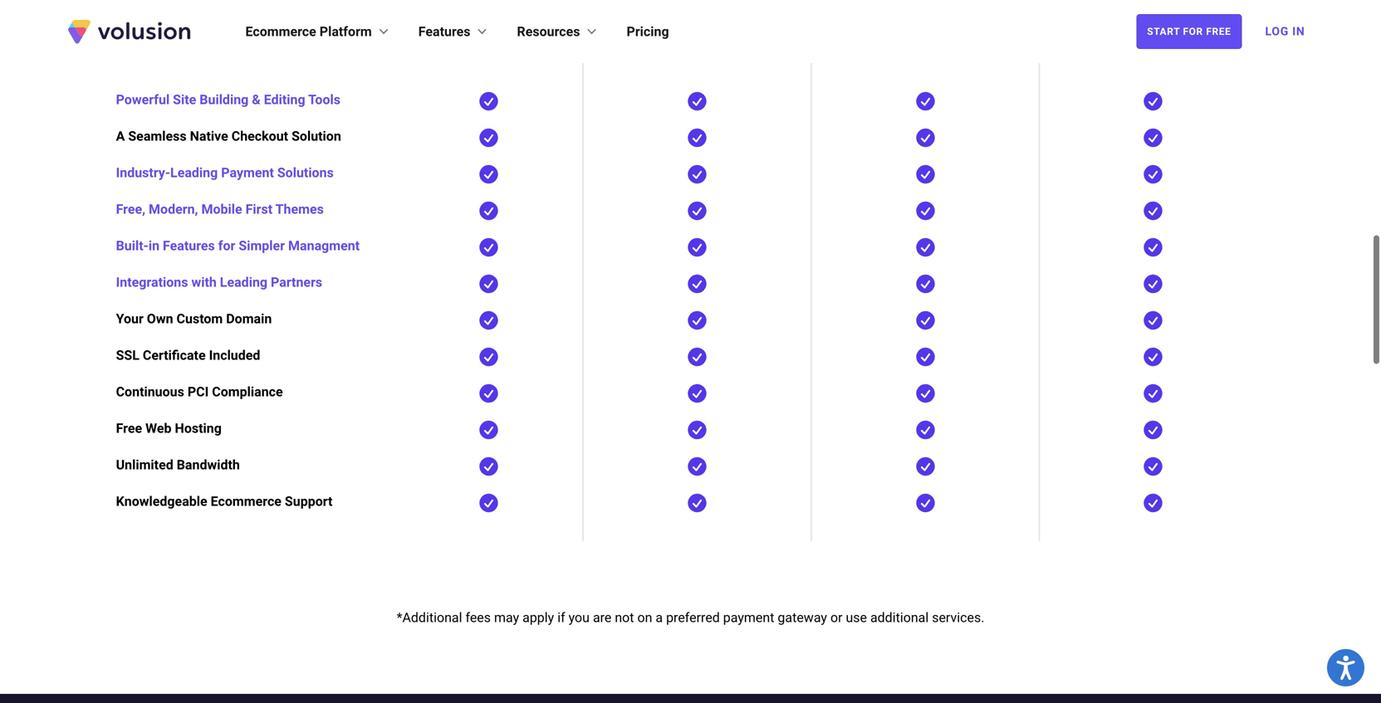Task type: locate. For each thing, give the bounding box(es) containing it.
ecommerce down bandwidth
[[211, 494, 282, 510]]

bandwidth
[[177, 457, 240, 473]]

0 vertical spatial ecommerce
[[246, 24, 316, 39]]

1 vertical spatial leading
[[220, 275, 268, 290]]

additional
[[871, 610, 929, 626]]

compliance
[[212, 384, 283, 400]]

resources button
[[517, 22, 600, 42]]

open accessibe: accessibility options, statement and help image
[[1337, 656, 1356, 681]]

powerful site building & editing tools
[[116, 92, 341, 108]]

ecommerce platform button
[[246, 22, 392, 42]]

services.
[[933, 610, 985, 626]]

built-in features for simpler managment
[[116, 238, 360, 254]]

first
[[246, 202, 273, 217]]

free, modern, mobile first themes
[[116, 202, 324, 217]]

free
[[116, 421, 142, 437]]

managment
[[288, 238, 360, 254]]

powerful site building & editing tools link
[[116, 92, 341, 108]]

free,
[[116, 202, 145, 217]]

new
[[236, 14, 262, 30]]

or
[[831, 610, 843, 626]]

leading down the native
[[170, 165, 218, 181]]

seamless
[[128, 128, 187, 144]]

themes
[[276, 202, 324, 217]]

gateway
[[778, 610, 828, 626]]

0 horizontal spatial features
[[163, 238, 215, 254]]

&
[[252, 92, 261, 108]]

a seamless native checkout solution
[[116, 128, 341, 144]]

0 horizontal spatial leading
[[170, 165, 218, 181]]

leading
[[170, 165, 218, 181], [220, 275, 268, 290]]

are
[[593, 610, 612, 626]]

payment
[[221, 165, 274, 181]]

hosting
[[175, 421, 222, 437]]

log in
[[1266, 25, 1306, 38]]

editing
[[264, 92, 305, 108]]

leading up domain
[[220, 275, 268, 290]]

mobile
[[201, 202, 242, 217]]

start for free
[[1148, 26, 1232, 37]]

*additional
[[397, 610, 462, 626]]

2 horizontal spatial features
[[419, 24, 471, 39]]

free, modern, mobile first themes link
[[116, 202, 324, 217]]

ecommerce
[[246, 24, 316, 39], [211, 494, 282, 510]]

pricing
[[627, 24, 669, 39]]

ecommerce right to
[[246, 24, 316, 39]]

a
[[116, 128, 125, 144]]

built-in features for simpler managment link
[[116, 238, 360, 254]]

a
[[656, 610, 663, 626]]

payment
[[724, 610, 775, 626]]

apply
[[523, 610, 554, 626]]

unlimited bandwidth
[[116, 457, 240, 473]]

if
[[558, 610, 566, 626]]

solution
[[292, 128, 341, 144]]

integrations with leading partners
[[116, 275, 323, 290]]

premiere access to new features
[[116, 14, 318, 30]]

ecommerce platform
[[246, 24, 372, 39]]

features
[[266, 14, 318, 30], [419, 24, 471, 39], [163, 238, 215, 254]]

building
[[200, 92, 249, 108]]

may
[[494, 610, 520, 626]]

partners
[[271, 275, 323, 290]]

industry-
[[116, 165, 170, 181]]

log in link
[[1256, 13, 1316, 50]]

knowledgeable ecommerce support
[[116, 494, 333, 510]]

use
[[846, 610, 868, 626]]

ecommerce inside "ecommerce platform" dropdown button
[[246, 24, 316, 39]]

1 horizontal spatial leading
[[220, 275, 268, 290]]

domain
[[226, 311, 272, 327]]

integrations
[[116, 275, 188, 290]]

with
[[192, 275, 217, 290]]

knowledgeable
[[116, 494, 207, 510]]

features inside features dropdown button
[[419, 24, 471, 39]]



Task type: describe. For each thing, give the bounding box(es) containing it.
your
[[116, 311, 144, 327]]

own
[[147, 311, 173, 327]]

ssl
[[116, 348, 140, 364]]

start for free link
[[1137, 14, 1243, 49]]

start
[[1148, 26, 1181, 37]]

free
[[1207, 26, 1232, 37]]

built-
[[116, 238, 149, 254]]

integrations with leading partners link
[[116, 275, 323, 290]]

unlimited
[[116, 457, 173, 473]]

solutions
[[277, 165, 334, 181]]

modern,
[[149, 202, 198, 217]]

in
[[149, 238, 160, 254]]

native
[[190, 128, 228, 144]]

included
[[209, 348, 260, 364]]

you
[[569, 610, 590, 626]]

access
[[174, 14, 218, 30]]

0 vertical spatial leading
[[170, 165, 218, 181]]

support
[[285, 494, 333, 510]]

*additional fees may apply if you are not on a preferred payment gateway or use additional services.
[[397, 610, 985, 626]]

for
[[1184, 26, 1204, 37]]

resources
[[517, 24, 580, 39]]

certificate
[[143, 348, 206, 364]]

site
[[173, 92, 196, 108]]

powerful
[[116, 92, 170, 108]]

on
[[638, 610, 653, 626]]

to
[[221, 14, 233, 30]]

pci
[[188, 384, 209, 400]]

premiere
[[116, 14, 171, 30]]

web
[[146, 421, 172, 437]]

preferred
[[667, 610, 720, 626]]

industry-leading payment solutions
[[116, 165, 334, 181]]

your own custom domain
[[116, 311, 272, 327]]

pricing link
[[627, 22, 669, 42]]

checkout
[[232, 128, 288, 144]]

industry-leading payment solutions link
[[116, 165, 334, 181]]

log
[[1266, 25, 1290, 38]]

free web hosting
[[116, 421, 222, 437]]

for
[[218, 238, 235, 254]]

not
[[615, 610, 634, 626]]

continuous
[[116, 384, 184, 400]]

in
[[1293, 25, 1306, 38]]

simpler
[[239, 238, 285, 254]]

tools
[[308, 92, 341, 108]]

ssl certificate included
[[116, 348, 260, 364]]

continuous pci compliance
[[116, 384, 283, 400]]

features button
[[419, 22, 491, 42]]

1 horizontal spatial features
[[266, 14, 318, 30]]

platform
[[320, 24, 372, 39]]

custom
[[177, 311, 223, 327]]

fees
[[466, 610, 491, 626]]

1 vertical spatial ecommerce
[[211, 494, 282, 510]]



Task type: vqa. For each thing, say whether or not it's contained in the screenshot.
top Ecommerce
yes



